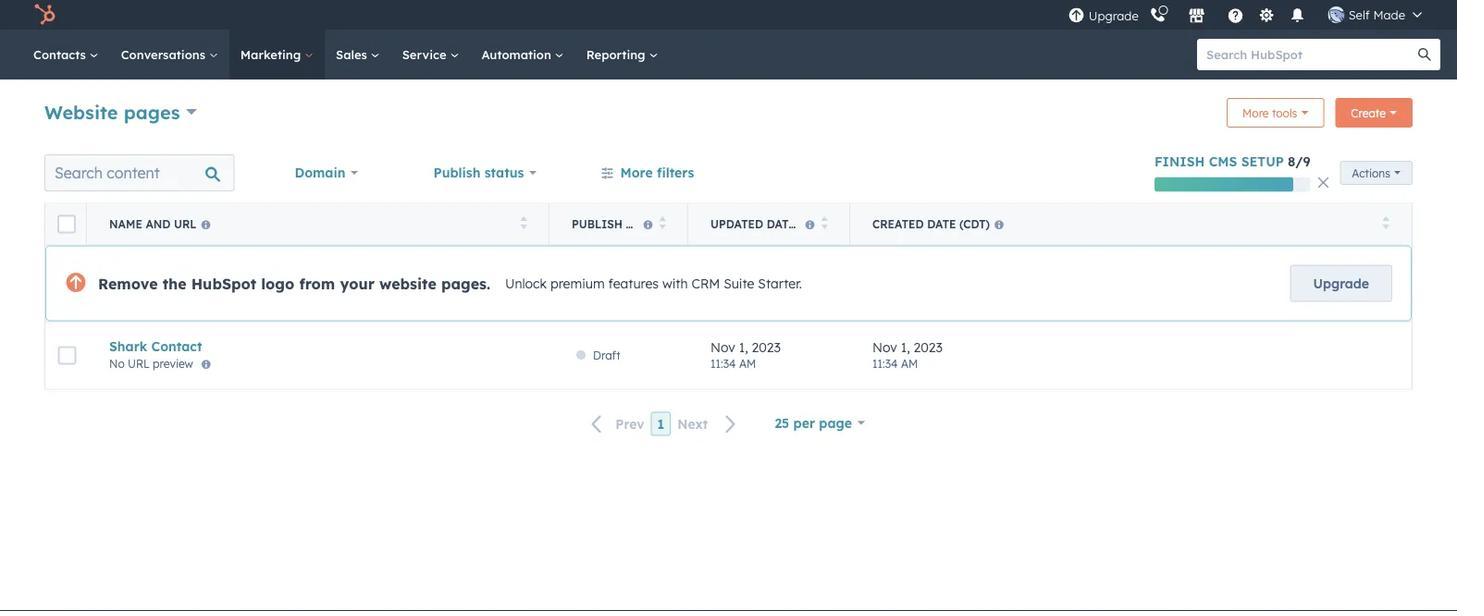 Task type: vqa. For each thing, say whether or not it's contained in the screenshot.
PUBLISH STATUS corresponding to Publish status popup button
yes



Task type: describe. For each thing, give the bounding box(es) containing it.
press to sort. element for created date (cdt)
[[1383, 217, 1390, 232]]

no
[[109, 356, 125, 370]]

create button
[[1335, 98, 1413, 128]]

publish status button
[[550, 204, 688, 245]]

with
[[662, 275, 688, 292]]

8
[[1288, 154, 1296, 170]]

actions
[[1352, 166, 1391, 180]]

(cdt) for updated date (cdt)
[[799, 217, 829, 231]]

calling icon image
[[1150, 7, 1166, 24]]

marketplaces image
[[1189, 8, 1205, 25]]

1 1, from the left
[[739, 339, 748, 355]]

pagination navigation
[[580, 412, 748, 437]]

website pages
[[44, 100, 180, 124]]

cms
[[1209, 154, 1237, 170]]

the
[[162, 274, 186, 293]]

1 button
[[651, 412, 671, 436]]

publish status for publish status popup button
[[434, 164, 524, 181]]

service link
[[391, 30, 470, 80]]

press to sort. image for publish status
[[659, 217, 666, 229]]

features
[[608, 275, 659, 292]]

11:34 inside shark contact was updated on nov 1, 2023 element
[[711, 357, 736, 371]]

sales link
[[325, 30, 391, 80]]

marketplaces button
[[1178, 0, 1216, 30]]

finish cms setup 8 / 9
[[1155, 154, 1310, 170]]

shark contact
[[109, 338, 202, 355]]

created date (cdt)
[[873, 217, 990, 231]]

per
[[793, 415, 815, 431]]

search button
[[1409, 39, 1441, 70]]

marketing
[[240, 47, 304, 62]]

more for more filters
[[620, 164, 653, 181]]

tools
[[1272, 106, 1298, 120]]

more filters
[[620, 164, 694, 181]]

2 nov from the left
[[873, 339, 897, 355]]

self
[[1349, 7, 1370, 22]]

reporting link
[[575, 30, 669, 80]]

press to sort. image for created date (cdt)
[[1383, 217, 1390, 229]]

actions button
[[1340, 161, 1413, 185]]

name and url button
[[87, 204, 550, 245]]

website pages banner
[[44, 93, 1413, 135]]

remove the hubspot logo from your website pages.
[[98, 274, 490, 293]]

upgrade image
[[1068, 8, 1085, 25]]

nov 1, 2023 11:34 am for shark contact was updated on nov 1, 2023 element
[[711, 339, 781, 371]]

made
[[1373, 7, 1405, 22]]

url inside button
[[174, 217, 197, 231]]

page
[[819, 415, 852, 431]]

upgrade link
[[1290, 265, 1392, 302]]

prev button
[[580, 413, 651, 437]]

finish cms setup button
[[1155, 154, 1284, 170]]

press to sort. element for name and url
[[520, 217, 527, 232]]

website
[[44, 100, 118, 124]]

calling icon button
[[1142, 3, 1174, 27]]

Search HubSpot search field
[[1197, 39, 1424, 70]]

next
[[677, 416, 708, 432]]

help button
[[1220, 0, 1252, 30]]

name and url
[[109, 217, 197, 231]]

unlock
[[505, 275, 547, 292]]

publish for publish status button in the left top of the page
[[572, 217, 623, 231]]

conversations link
[[110, 30, 229, 80]]

contact
[[151, 338, 202, 355]]

press to sort. element for publish status
[[659, 217, 666, 232]]

next button
[[671, 413, 748, 437]]

from
[[299, 274, 335, 293]]

hubspot image
[[33, 4, 56, 26]]

suite
[[724, 275, 754, 292]]

1
[[657, 416, 665, 432]]

2023 for shark contact was updated on nov 1, 2023 element
[[752, 339, 781, 355]]

press to sort. image for updated date (cdt)
[[821, 217, 828, 229]]

press to sort. image for name and url
[[520, 217, 527, 229]]

/
[[1296, 154, 1303, 170]]

publish status button
[[422, 154, 549, 191]]

(cdt) for created date (cdt)
[[960, 217, 990, 231]]

contacts link
[[22, 30, 110, 80]]

1 nov from the left
[[711, 339, 735, 355]]

help image
[[1228, 8, 1244, 25]]

starter.
[[758, 275, 802, 292]]

updated
[[711, 217, 763, 231]]

menu containing self made
[[1067, 0, 1435, 30]]

updated date (cdt) button
[[688, 204, 850, 245]]

press to sort. element for updated date (cdt)
[[821, 217, 828, 232]]

your
[[340, 274, 375, 293]]

more tools
[[1243, 106, 1298, 120]]

logo
[[261, 274, 294, 293]]

publish status for publish status button in the left top of the page
[[572, 217, 668, 231]]

reporting
[[586, 47, 649, 62]]

Search content search field
[[44, 154, 235, 191]]

25
[[775, 415, 789, 431]]

contacts
[[33, 47, 89, 62]]

website pages button
[[44, 99, 197, 125]]

remove
[[98, 274, 158, 293]]

conversations
[[121, 47, 209, 62]]



Task type: locate. For each thing, give the bounding box(es) containing it.
more inside "button"
[[620, 164, 653, 181]]

2 date from the left
[[927, 217, 956, 231]]

url right and
[[174, 217, 197, 231]]

1 11:34 from the left
[[711, 357, 736, 371]]

date right the created
[[927, 217, 956, 231]]

press to sort. image inside publish status button
[[659, 217, 666, 229]]

settings image
[[1259, 8, 1275, 25]]

3 press to sort. element from the left
[[821, 217, 828, 232]]

nov 1, 2023 11:34 am for shark contact was created on nov 1, 2023 at 11:34 am element
[[873, 339, 943, 371]]

search image
[[1418, 48, 1431, 61]]

1 horizontal spatial status
[[626, 217, 668, 231]]

2023 for shark contact was created on nov 1, 2023 at 11:34 am element
[[914, 339, 943, 355]]

1 nov 1, 2023 11:34 am from the left
[[711, 339, 781, 371]]

1 horizontal spatial publish status
[[572, 217, 668, 231]]

11:34 up 25 per page popup button on the right of page
[[873, 357, 898, 371]]

(cdt) up starter.
[[799, 217, 829, 231]]

2 press to sort. image from the left
[[1383, 217, 1390, 229]]

1 vertical spatial more
[[620, 164, 653, 181]]

1 horizontal spatial upgrade
[[1313, 275, 1369, 291]]

1 vertical spatial status
[[626, 217, 668, 231]]

publish for publish status popup button
[[434, 164, 481, 181]]

premium
[[550, 275, 605, 292]]

more for more tools
[[1243, 106, 1269, 120]]

am
[[739, 357, 756, 371], [901, 357, 918, 371]]

2 (cdt) from the left
[[960, 217, 990, 231]]

0 horizontal spatial status
[[485, 164, 524, 181]]

0 horizontal spatial 1,
[[739, 339, 748, 355]]

press to sort. image inside updated date (cdt) "button"
[[821, 217, 828, 229]]

website
[[379, 274, 436, 293]]

(cdt) right the created
[[960, 217, 990, 231]]

no url preview
[[109, 356, 193, 370]]

9
[[1303, 154, 1310, 170]]

2 am from the left
[[901, 357, 918, 371]]

filters
[[657, 164, 694, 181]]

am inside shark contact was updated on nov 1, 2023 element
[[739, 357, 756, 371]]

nov 1, 2023 11:34 am inside shark contact was created on nov 1, 2023 at 11:34 am element
[[873, 339, 943, 371]]

press to sort. image inside name and url button
[[520, 217, 527, 229]]

(cdt) inside created date (cdt) button
[[960, 217, 990, 231]]

publish
[[434, 164, 481, 181], [572, 217, 623, 231]]

crm
[[692, 275, 720, 292]]

2 press to sort. element from the left
[[659, 217, 666, 232]]

2 press to sort. image from the left
[[659, 217, 666, 229]]

1,
[[739, 339, 748, 355], [901, 339, 910, 355]]

4 press to sort. element from the left
[[1383, 217, 1390, 232]]

publish status inside popup button
[[434, 164, 524, 181]]

0 horizontal spatial more
[[620, 164, 653, 181]]

status inside popup button
[[485, 164, 524, 181]]

11:34 up next button
[[711, 357, 736, 371]]

1 horizontal spatial 2023
[[914, 339, 943, 355]]

domain button
[[283, 154, 370, 191]]

1 press to sort. image from the left
[[821, 217, 828, 229]]

25 per page button
[[763, 405, 877, 442]]

updated date (cdt)
[[711, 217, 829, 231]]

press to sort. element up the unlock
[[520, 217, 527, 232]]

notifications image
[[1290, 8, 1306, 25]]

2 nov 1, 2023 11:34 am from the left
[[873, 339, 943, 371]]

1 am from the left
[[739, 357, 756, 371]]

1 horizontal spatial url
[[174, 217, 197, 231]]

1 (cdt) from the left
[[799, 217, 829, 231]]

1 press to sort. image from the left
[[520, 217, 527, 229]]

url
[[174, 217, 197, 231], [128, 356, 150, 370]]

1 horizontal spatial date
[[927, 217, 956, 231]]

0 horizontal spatial nov 1, 2023 11:34 am
[[711, 339, 781, 371]]

0 horizontal spatial upgrade
[[1089, 8, 1139, 24]]

1 horizontal spatial am
[[901, 357, 918, 371]]

press to sort. element down more filters
[[659, 217, 666, 232]]

notifications button
[[1282, 0, 1314, 30]]

1 2023 from the left
[[752, 339, 781, 355]]

marketing link
[[229, 30, 325, 80]]

date inside button
[[927, 217, 956, 231]]

press to sort. image inside created date (cdt) button
[[1383, 217, 1390, 229]]

press to sort. element
[[520, 217, 527, 232], [659, 217, 666, 232], [821, 217, 828, 232], [1383, 217, 1390, 232]]

upgrade
[[1089, 8, 1139, 24], [1313, 275, 1369, 291]]

and
[[146, 217, 171, 231]]

1 horizontal spatial press to sort. image
[[1383, 217, 1390, 229]]

hubspot link
[[22, 4, 69, 26]]

2 1, from the left
[[901, 339, 910, 355]]

finish cms setup progress bar
[[1155, 177, 1293, 192]]

publish inside popup button
[[434, 164, 481, 181]]

1 horizontal spatial publish
[[572, 217, 623, 231]]

0 horizontal spatial 2023
[[752, 339, 781, 355]]

1 horizontal spatial 11:34
[[873, 357, 898, 371]]

menu
[[1067, 0, 1435, 30]]

0 horizontal spatial press to sort. image
[[520, 217, 527, 229]]

0 horizontal spatial publish status
[[434, 164, 524, 181]]

settings link
[[1255, 5, 1278, 25]]

prev
[[616, 416, 645, 432]]

unlock premium features with crm suite starter.
[[505, 275, 802, 292]]

setup
[[1241, 154, 1284, 170]]

1 vertical spatial publish
[[572, 217, 623, 231]]

automation link
[[470, 30, 575, 80]]

press to sort. element inside updated date (cdt) "button"
[[821, 217, 828, 232]]

date
[[767, 217, 796, 231], [927, 217, 956, 231]]

status for publish status button in the left top of the page
[[626, 217, 668, 231]]

1 vertical spatial publish status
[[572, 217, 668, 231]]

1 horizontal spatial nov 1, 2023 11:34 am
[[873, 339, 943, 371]]

0 horizontal spatial publish
[[434, 164, 481, 181]]

close image
[[1318, 177, 1329, 188]]

publish inside button
[[572, 217, 623, 231]]

11:34
[[711, 357, 736, 371], [873, 357, 898, 371]]

press to sort. element inside publish status button
[[659, 217, 666, 232]]

name
[[109, 217, 142, 231]]

automation
[[482, 47, 555, 62]]

hubspot
[[191, 274, 257, 293]]

more left tools
[[1243, 106, 1269, 120]]

0 horizontal spatial am
[[739, 357, 756, 371]]

date for created
[[927, 217, 956, 231]]

2 2023 from the left
[[914, 339, 943, 355]]

0 vertical spatial publish
[[434, 164, 481, 181]]

1 horizontal spatial press to sort. image
[[659, 217, 666, 229]]

press to sort. element left the created
[[821, 217, 828, 232]]

0 horizontal spatial 11:34
[[711, 357, 736, 371]]

preview
[[153, 356, 193, 370]]

ruby anderson image
[[1328, 6, 1345, 23]]

0 horizontal spatial date
[[767, 217, 796, 231]]

0 horizontal spatial (cdt)
[[799, 217, 829, 231]]

0 vertical spatial status
[[485, 164, 524, 181]]

2 11:34 from the left
[[873, 357, 898, 371]]

more
[[1243, 106, 1269, 120], [620, 164, 653, 181]]

self made
[[1349, 7, 1405, 22]]

0 vertical spatial upgrade
[[1089, 8, 1139, 24]]

self made button
[[1317, 0, 1433, 30]]

0 horizontal spatial url
[[128, 356, 150, 370]]

press to sort. image
[[821, 217, 828, 229], [1383, 217, 1390, 229]]

1 horizontal spatial more
[[1243, 106, 1269, 120]]

1 horizontal spatial (cdt)
[[960, 217, 990, 231]]

status
[[485, 164, 524, 181], [626, 217, 668, 231]]

press to sort. element inside name and url button
[[520, 217, 527, 232]]

shark contact was updated on nov 1, 2023 element
[[711, 339, 828, 372]]

0 horizontal spatial nov
[[711, 339, 735, 355]]

25 per page
[[775, 415, 852, 431]]

1 vertical spatial upgrade
[[1313, 275, 1369, 291]]

0 horizontal spatial press to sort. image
[[821, 217, 828, 229]]

shark
[[109, 338, 147, 355]]

date for updated
[[767, 217, 796, 231]]

domain
[[295, 164, 345, 181]]

1 vertical spatial url
[[128, 356, 150, 370]]

status inside button
[[626, 217, 668, 231]]

sales
[[336, 47, 371, 62]]

date right updated
[[767, 217, 796, 231]]

finish
[[1155, 154, 1205, 170]]

0 vertical spatial url
[[174, 217, 197, 231]]

more tools button
[[1227, 98, 1324, 128]]

(cdt)
[[799, 217, 829, 231], [960, 217, 990, 231]]

create
[[1351, 106, 1386, 120]]

draft
[[593, 349, 620, 363]]

more inside popup button
[[1243, 106, 1269, 120]]

nov 1, 2023 11:34 am
[[711, 339, 781, 371], [873, 339, 943, 371]]

press to sort. image down actions "popup button"
[[1383, 217, 1390, 229]]

publish status
[[434, 164, 524, 181], [572, 217, 668, 231]]

1 horizontal spatial 1,
[[901, 339, 910, 355]]

nov 1, 2023 11:34 am inside shark contact was updated on nov 1, 2023 element
[[711, 339, 781, 371]]

press to sort. element inside created date (cdt) button
[[1383, 217, 1390, 232]]

1 press to sort. element from the left
[[520, 217, 527, 232]]

shark contact link
[[109, 338, 527, 355]]

created date (cdt) button
[[850, 204, 1412, 245]]

pages.
[[441, 274, 490, 293]]

0 vertical spatial publish status
[[434, 164, 524, 181]]

more filters button
[[589, 154, 706, 191]]

more left "filters"
[[620, 164, 653, 181]]

status for publish status popup button
[[485, 164, 524, 181]]

press to sort. image up the unlock
[[520, 217, 527, 229]]

press to sort. image left the created
[[821, 217, 828, 229]]

nov
[[711, 339, 735, 355], [873, 339, 897, 355]]

shark contact was created on nov 1, 2023 at 11:34 am element
[[873, 339, 1390, 372]]

url down shark
[[128, 356, 150, 370]]

created
[[873, 217, 924, 231]]

0 vertical spatial more
[[1243, 106, 1269, 120]]

publish status inside button
[[572, 217, 668, 231]]

service
[[402, 47, 450, 62]]

1 date from the left
[[767, 217, 796, 231]]

date inside "button"
[[767, 217, 796, 231]]

(cdt) inside updated date (cdt) "button"
[[799, 217, 829, 231]]

1 horizontal spatial nov
[[873, 339, 897, 355]]

press to sort. image down more filters
[[659, 217, 666, 229]]

pages
[[124, 100, 180, 124]]

press to sort. element down actions "popup button"
[[1383, 217, 1390, 232]]

press to sort. image
[[520, 217, 527, 229], [659, 217, 666, 229]]



